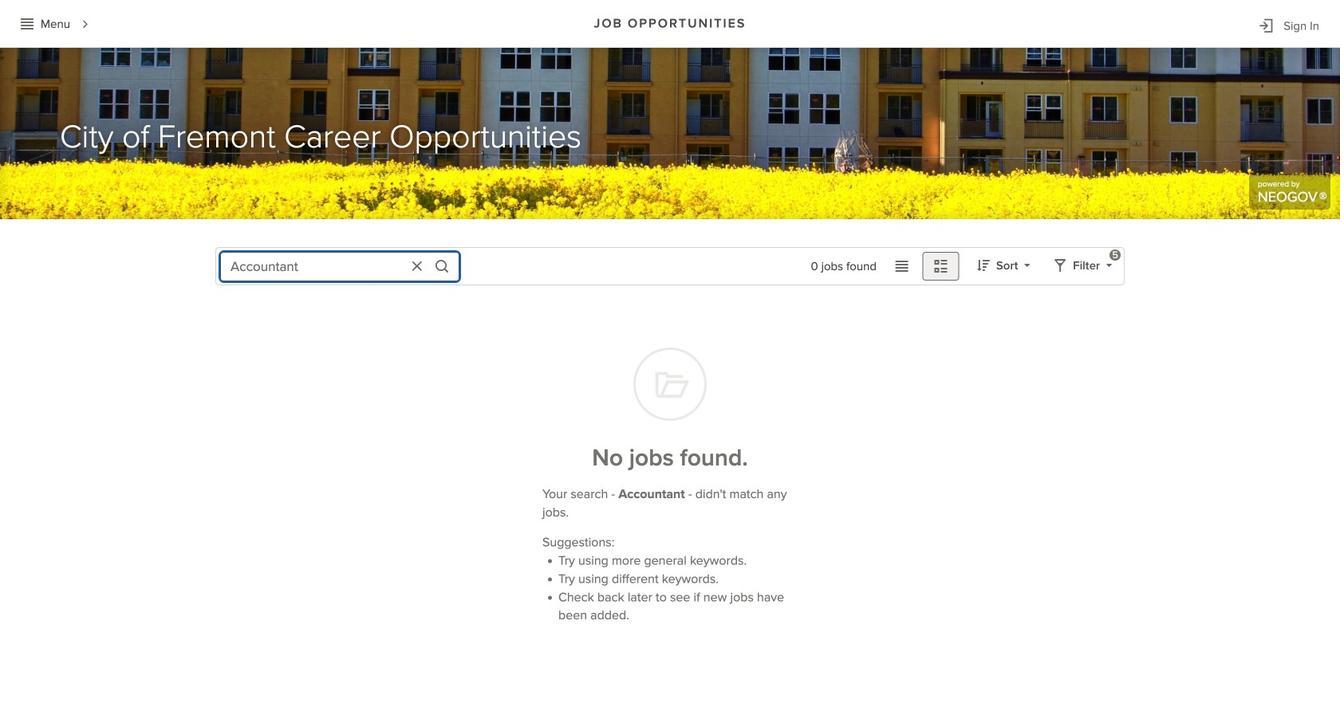 Task type: locate. For each thing, give the bounding box(es) containing it.
caret down image
[[1025, 261, 1031, 271]]

xs image
[[21, 17, 34, 30]]



Task type: describe. For each thing, give the bounding box(es) containing it.
header element
[[0, 0, 1341, 47]]

Search by keyword. When autocomplete results are available use up and down arrows to select an item. text field
[[220, 252, 460, 282]]

chevron right image
[[78, 17, 92, 32]]

caret down image
[[1107, 261, 1113, 271]]



Task type: vqa. For each thing, say whether or not it's contained in the screenshot.
header element
yes



